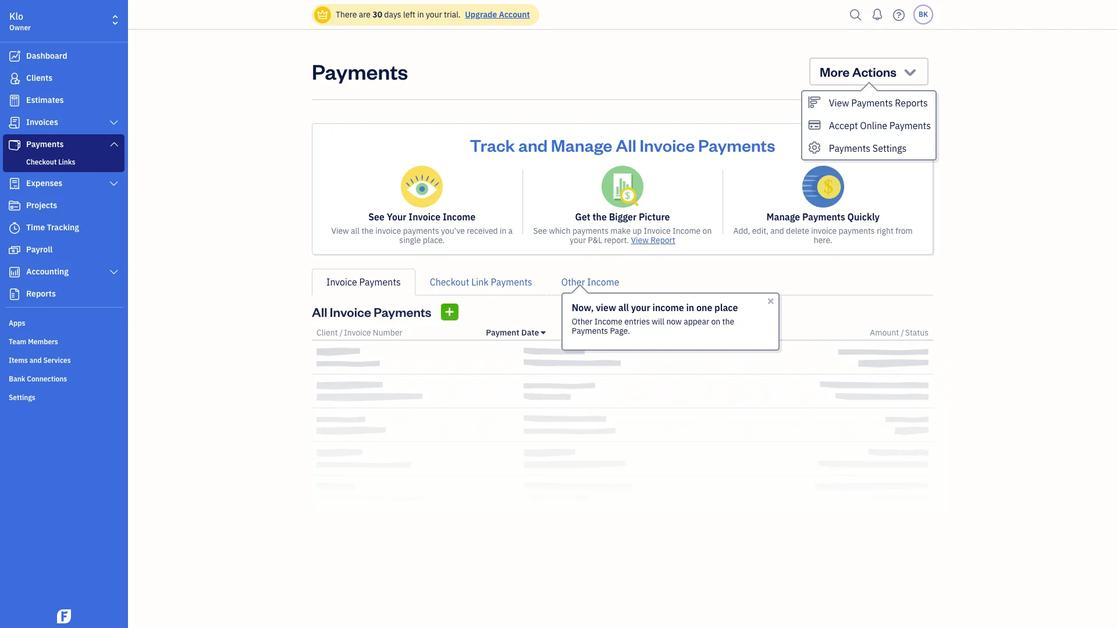 Task type: vqa. For each thing, say whether or not it's contained in the screenshot.
Number
yes



Task type: locate. For each thing, give the bounding box(es) containing it.
manage
[[551, 134, 613, 156], [767, 211, 800, 223]]

the
[[593, 211, 607, 223], [362, 226, 374, 236], [723, 317, 735, 327]]

checkout
[[26, 158, 57, 166], [430, 276, 469, 288]]

1 vertical spatial in
[[500, 226, 507, 236]]

all
[[616, 134, 637, 156], [312, 304, 327, 320]]

2 vertical spatial and
[[29, 356, 42, 365]]

0 vertical spatial the
[[593, 211, 607, 223]]

all up invoice payments
[[351, 226, 360, 236]]

0 vertical spatial settings
[[873, 143, 907, 154]]

0 vertical spatial reports
[[895, 97, 928, 109]]

settings inside main element
[[9, 393, 35, 402]]

0 vertical spatial on
[[703, 226, 712, 236]]

right
[[877, 226, 894, 236]]

bk button
[[914, 5, 933, 24]]

type / internal notes
[[599, 328, 676, 338]]

1 chevron large down image from the top
[[109, 118, 119, 127]]

1 horizontal spatial payments
[[573, 226, 609, 236]]

all up 'get the bigger picture'
[[616, 134, 637, 156]]

bank
[[9, 375, 25, 384]]

payments for add,
[[839, 226, 875, 236]]

2 horizontal spatial in
[[686, 302, 694, 314]]

other income link
[[547, 269, 634, 296]]

payment image
[[8, 139, 22, 151]]

and right items
[[29, 356, 42, 365]]

and
[[519, 134, 548, 156], [771, 226, 784, 236], [29, 356, 42, 365]]

0 horizontal spatial reports
[[26, 289, 56, 299]]

payments inside now, view all your income in one place other income entries will now appear on the payments page.
[[572, 326, 608, 336]]

0 horizontal spatial the
[[362, 226, 374, 236]]

projects
[[26, 200, 57, 211]]

2 vertical spatial chevron large down image
[[109, 179, 119, 189]]

in inside see your invoice income view all the invoice payments you've received in a single place.
[[500, 226, 507, 236]]

on
[[703, 226, 712, 236], [711, 317, 721, 327]]

in left the a
[[500, 226, 507, 236]]

quickly
[[848, 211, 880, 223]]

chevron large down image down the estimates link
[[109, 118, 119, 127]]

invoice for your
[[376, 226, 401, 236]]

2 vertical spatial in
[[686, 302, 694, 314]]

income inside 'other income' link
[[587, 276, 619, 288]]

and for manage
[[519, 134, 548, 156]]

0 horizontal spatial and
[[29, 356, 42, 365]]

payments down your on the left top of page
[[403, 226, 439, 236]]

view up accept at the right of page
[[829, 97, 849, 109]]

invoice for payments
[[811, 226, 837, 236]]

2 / from the left
[[619, 328, 622, 338]]

0 vertical spatial in
[[417, 9, 424, 20]]

1 horizontal spatial and
[[519, 134, 548, 156]]

chevron large down image for invoices
[[109, 118, 119, 127]]

2 payments from the left
[[573, 226, 609, 236]]

picture
[[639, 211, 670, 223]]

other income
[[561, 276, 619, 288]]

and inside main element
[[29, 356, 42, 365]]

view for view payments reports
[[829, 97, 849, 109]]

accounting link
[[3, 262, 125, 283]]

link
[[472, 276, 489, 288]]

1 vertical spatial chevron large down image
[[109, 140, 119, 149]]

search image
[[847, 6, 865, 24]]

1 horizontal spatial view
[[631, 235, 649, 246]]

in
[[417, 9, 424, 20], [500, 226, 507, 236], [686, 302, 694, 314]]

all up client
[[312, 304, 327, 320]]

notifications image
[[868, 3, 887, 26]]

apps link
[[3, 314, 125, 332]]

payments down 'get'
[[573, 226, 609, 236]]

dashboard image
[[8, 51, 22, 62]]

/
[[340, 328, 343, 338], [619, 328, 622, 338], [901, 328, 904, 338]]

chevron large down image down the checkout links link
[[109, 179, 119, 189]]

income right up
[[673, 226, 701, 236]]

on inside now, view all your income in one place other income entries will now appear on the payments page.
[[711, 317, 721, 327]]

1 horizontal spatial your
[[570, 235, 586, 246]]

the right 'get'
[[593, 211, 607, 223]]

the down place
[[723, 317, 735, 327]]

2 vertical spatial the
[[723, 317, 735, 327]]

add,
[[734, 226, 750, 236]]

0 horizontal spatial your
[[426, 9, 442, 20]]

checkout inside checkout link payments link
[[430, 276, 469, 288]]

place.
[[423, 235, 445, 246]]

see
[[369, 211, 385, 223], [533, 226, 547, 236]]

payments
[[312, 58, 408, 85], [852, 97, 893, 109], [890, 120, 931, 132], [698, 134, 775, 156], [26, 139, 64, 150], [829, 143, 871, 154], [803, 211, 845, 223], [359, 276, 401, 288], [491, 276, 532, 288], [374, 304, 432, 320], [572, 326, 608, 336]]

2 chevron large down image from the top
[[109, 140, 119, 149]]

chevron large down image
[[109, 118, 119, 127], [109, 140, 119, 149], [109, 179, 119, 189]]

view
[[596, 302, 616, 314]]

accounting
[[26, 267, 69, 277]]

payments
[[403, 226, 439, 236], [573, 226, 609, 236], [839, 226, 875, 236]]

view inside see your invoice income view all the invoice payments you've received in a single place.
[[331, 226, 349, 236]]

notes
[[654, 328, 676, 338]]

invoice
[[376, 226, 401, 236], [811, 226, 837, 236]]

0 vertical spatial see
[[369, 211, 385, 223]]

1 horizontal spatial invoice
[[811, 226, 837, 236]]

view up invoice payments link
[[331, 226, 349, 236]]

invoice inside the manage payments quickly add, edit, and delete invoice payments right from here.
[[811, 226, 837, 236]]

invoice image
[[8, 117, 22, 129]]

payments inside the manage payments quickly add, edit, and delete invoice payments right from here.
[[839, 226, 875, 236]]

the inside see your invoice income view all the invoice payments you've received in a single place.
[[362, 226, 374, 236]]

amount button
[[870, 328, 899, 338]]

invoice inside see your invoice income view all the invoice payments you've received in a single place.
[[376, 226, 401, 236]]

in right left
[[417, 9, 424, 20]]

1 vertical spatial see
[[533, 226, 547, 236]]

1 vertical spatial reports
[[26, 289, 56, 299]]

in inside now, view all your income in one place other income entries will now appear on the payments page.
[[686, 302, 694, 314]]

0 vertical spatial manage
[[551, 134, 613, 156]]

0 horizontal spatial checkout
[[26, 158, 57, 166]]

on inside see which payments make up invoice income on your p&l report.
[[703, 226, 712, 236]]

place
[[715, 302, 738, 314]]

the left single
[[362, 226, 374, 236]]

which
[[549, 226, 571, 236]]

0 horizontal spatial manage
[[551, 134, 613, 156]]

payments inside main element
[[26, 139, 64, 150]]

income up "view"
[[587, 276, 619, 288]]

dashboard
[[26, 51, 67, 61]]

caretdown image
[[541, 328, 546, 338]]

0 vertical spatial and
[[519, 134, 548, 156]]

payments inside see your invoice income view all the invoice payments you've received in a single place.
[[403, 226, 439, 236]]

and right edit,
[[771, 226, 784, 236]]

0 vertical spatial chevron large down image
[[109, 118, 119, 127]]

0 horizontal spatial in
[[417, 9, 424, 20]]

are
[[359, 9, 371, 20]]

invoice right delete
[[811, 226, 837, 236]]

services
[[43, 356, 71, 365]]

your left p&l on the right
[[570, 235, 586, 246]]

/ left status
[[901, 328, 904, 338]]

1 horizontal spatial in
[[500, 226, 507, 236]]

1 vertical spatial your
[[570, 235, 586, 246]]

1 horizontal spatial all
[[616, 134, 637, 156]]

chevron large down image inside payments link
[[109, 140, 119, 149]]

0 horizontal spatial /
[[340, 328, 343, 338]]

1 horizontal spatial see
[[533, 226, 547, 236]]

2 horizontal spatial /
[[901, 328, 904, 338]]

settings down accept online payments
[[873, 143, 907, 154]]

more actions button
[[810, 58, 929, 86]]

2 invoice from the left
[[811, 226, 837, 236]]

accept
[[829, 120, 858, 132]]

1 horizontal spatial all
[[618, 302, 629, 314]]

chevron large down image inside "invoices" link
[[109, 118, 119, 127]]

income up type button
[[595, 317, 623, 327]]

0 vertical spatial all
[[351, 226, 360, 236]]

checkout inside main element
[[26, 158, 57, 166]]

edit,
[[752, 226, 769, 236]]

1 vertical spatial on
[[711, 317, 721, 327]]

make
[[611, 226, 631, 236]]

there
[[336, 9, 357, 20]]

0 horizontal spatial payments
[[403, 226, 439, 236]]

see for which
[[533, 226, 547, 236]]

report.
[[604, 235, 629, 246]]

2 vertical spatial your
[[631, 302, 651, 314]]

payments down quickly
[[839, 226, 875, 236]]

0 horizontal spatial see
[[369, 211, 385, 223]]

close image
[[766, 297, 776, 306]]

project image
[[8, 200, 22, 212]]

on left add,
[[703, 226, 712, 236]]

0 horizontal spatial view
[[331, 226, 349, 236]]

single
[[399, 235, 421, 246]]

see inside see which payments make up invoice income on your p&l report.
[[533, 226, 547, 236]]

3 / from the left
[[901, 328, 904, 338]]

upgrade
[[465, 9, 497, 20]]

here.
[[814, 235, 833, 246]]

your up entries
[[631, 302, 651, 314]]

see inside see your invoice income view all the invoice payments you've received in a single place.
[[369, 211, 385, 223]]

now
[[667, 317, 682, 327]]

other up now,
[[561, 276, 585, 288]]

freshbooks image
[[55, 610, 73, 624]]

in for there
[[417, 9, 424, 20]]

2 horizontal spatial your
[[631, 302, 651, 314]]

klo owner
[[9, 10, 31, 32]]

invoice
[[640, 134, 695, 156], [409, 211, 441, 223], [644, 226, 671, 236], [326, 276, 357, 288], [330, 304, 371, 320], [344, 328, 371, 338]]

chevron large down image for expenses
[[109, 179, 119, 189]]

checkout for checkout link payments
[[430, 276, 469, 288]]

and right track
[[519, 134, 548, 156]]

2 horizontal spatial and
[[771, 226, 784, 236]]

2 horizontal spatial view
[[829, 97, 849, 109]]

internal
[[623, 328, 652, 338]]

1 invoice from the left
[[376, 226, 401, 236]]

1 horizontal spatial /
[[619, 328, 622, 338]]

income
[[653, 302, 684, 314]]

reports down chevrondown image
[[895, 97, 928, 109]]

1 vertical spatial other
[[572, 317, 593, 327]]

3 chevron large down image from the top
[[109, 179, 119, 189]]

your left trial.
[[426, 9, 442, 20]]

other down now,
[[572, 317, 593, 327]]

1 horizontal spatial checkout
[[430, 276, 469, 288]]

1 vertical spatial checkout
[[430, 276, 469, 288]]

1 vertical spatial manage
[[767, 211, 800, 223]]

1 vertical spatial settings
[[9, 393, 35, 402]]

1 vertical spatial the
[[362, 226, 374, 236]]

1 vertical spatial all
[[618, 302, 629, 314]]

income up you've
[[443, 211, 476, 223]]

/ for status
[[901, 328, 904, 338]]

invoice payments
[[326, 276, 401, 288]]

payments inside see which payments make up invoice income on your p&l report.
[[573, 226, 609, 236]]

checkout up 'add a new payment' image on the left
[[430, 276, 469, 288]]

1 / from the left
[[340, 328, 343, 338]]

/ right client
[[340, 328, 343, 338]]

items and services
[[9, 356, 71, 365]]

checkout up expenses
[[26, 158, 57, 166]]

settings
[[873, 143, 907, 154], [9, 393, 35, 402]]

chevron large down image for payments
[[109, 140, 119, 149]]

now, view all your income in one place other income entries will now appear on the payments page.
[[572, 302, 738, 336]]

2 horizontal spatial the
[[723, 317, 735, 327]]

crown image
[[317, 8, 329, 21]]

track and manage all invoice payments
[[470, 134, 775, 156]]

0 vertical spatial checkout
[[26, 158, 57, 166]]

go to help image
[[890, 6, 908, 24]]

0 horizontal spatial invoice
[[376, 226, 401, 236]]

estimates link
[[3, 90, 125, 111]]

1 payments from the left
[[403, 226, 439, 236]]

other
[[561, 276, 585, 288], [572, 317, 593, 327]]

/ for invoice
[[340, 328, 343, 338]]

on down place
[[711, 317, 721, 327]]

30
[[373, 9, 382, 20]]

see left which
[[533, 226, 547, 236]]

settings down bank
[[9, 393, 35, 402]]

the inside now, view all your income in one place other income entries will now appear on the payments page.
[[723, 317, 735, 327]]

2 horizontal spatial payments
[[839, 226, 875, 236]]

0 horizontal spatial settings
[[9, 393, 35, 402]]

your inside now, view all your income in one place other income entries will now appear on the payments page.
[[631, 302, 651, 314]]

0 horizontal spatial all
[[312, 304, 327, 320]]

upgrade account link
[[463, 9, 530, 20]]

see left your on the left top of page
[[369, 211, 385, 223]]

manage payments quickly image
[[802, 166, 844, 208]]

bank connections
[[9, 375, 67, 384]]

reports down accounting
[[26, 289, 56, 299]]

view payments reports
[[829, 97, 928, 109]]

chevron large down image up the checkout links link
[[109, 140, 119, 149]]

accept online payments
[[829, 120, 931, 132]]

view right 'make' on the right
[[631, 235, 649, 246]]

there are 30 days left in your trial. upgrade account
[[336, 9, 530, 20]]

invoice down your on the left top of page
[[376, 226, 401, 236]]

payments settings
[[829, 143, 907, 154]]

get the bigger picture image
[[602, 166, 644, 208]]

0 horizontal spatial all
[[351, 226, 360, 236]]

all right "view"
[[618, 302, 629, 314]]

1 vertical spatial and
[[771, 226, 784, 236]]

/ right type
[[619, 328, 622, 338]]

1 horizontal spatial manage
[[767, 211, 800, 223]]

reports link
[[3, 284, 125, 305]]

bank connections link
[[3, 370, 125, 388]]

in left one
[[686, 302, 694, 314]]

3 payments from the left
[[839, 226, 875, 236]]



Task type: describe. For each thing, give the bounding box(es) containing it.
client / invoice number
[[317, 328, 403, 338]]

and inside the manage payments quickly add, edit, and delete invoice payments right from here.
[[771, 226, 784, 236]]

invoices link
[[3, 112, 125, 133]]

p&l
[[588, 235, 602, 246]]

checkout link payments
[[430, 276, 532, 288]]

estimates
[[26, 95, 64, 105]]

amount
[[870, 328, 899, 338]]

1 horizontal spatial settings
[[873, 143, 907, 154]]

report
[[651, 235, 675, 246]]

accept online payments link
[[803, 114, 936, 137]]

get
[[575, 211, 591, 223]]

dashboard link
[[3, 46, 125, 67]]

payments link
[[3, 134, 125, 155]]

actions
[[852, 63, 897, 80]]

main element
[[0, 0, 157, 629]]

see for your
[[369, 211, 385, 223]]

team
[[9, 338, 26, 346]]

time
[[26, 222, 45, 233]]

up
[[633, 226, 642, 236]]

manage payments quickly add, edit, and delete invoice payments right from here.
[[734, 211, 913, 246]]

delete
[[786, 226, 809, 236]]

number
[[373, 328, 403, 338]]

client
[[317, 328, 338, 338]]

see which payments make up invoice income on your p&l report.
[[533, 226, 712, 246]]

chevrondown image
[[902, 63, 918, 80]]

income inside see your invoice income view all the invoice payments you've received in a single place.
[[443, 211, 476, 223]]

one
[[697, 302, 713, 314]]

all invoice payments
[[312, 304, 432, 320]]

connections
[[27, 375, 67, 384]]

income inside now, view all your income in one place other income entries will now appear on the payments page.
[[595, 317, 623, 327]]

your inside see which payments make up invoice income on your p&l report.
[[570, 235, 586, 246]]

klo
[[9, 10, 23, 22]]

1 vertical spatial all
[[312, 304, 327, 320]]

account
[[499, 9, 530, 20]]

see your invoice income view all the invoice payments you've received in a single place.
[[331, 211, 513, 246]]

report image
[[8, 289, 22, 300]]

more actions
[[820, 63, 897, 80]]

invoice inside see which payments make up invoice income on your p&l report.
[[644, 226, 671, 236]]

bk
[[919, 10, 928, 19]]

view payments reports link
[[803, 91, 936, 114]]

manage inside the manage payments quickly add, edit, and delete invoice payments right from here.
[[767, 211, 800, 223]]

checkout for checkout links
[[26, 158, 57, 166]]

close image
[[912, 132, 925, 145]]

now,
[[572, 302, 594, 314]]

expense image
[[8, 178, 22, 190]]

days
[[384, 9, 401, 20]]

all inside see your invoice income view all the invoice payments you've received in a single place.
[[351, 226, 360, 236]]

1 horizontal spatial reports
[[895, 97, 928, 109]]

payment date button
[[486, 328, 546, 338]]

0 vertical spatial all
[[616, 134, 637, 156]]

track
[[470, 134, 515, 156]]

chevron large down image
[[109, 268, 119, 277]]

online
[[860, 120, 888, 132]]

left
[[403, 9, 415, 20]]

amount / status
[[870, 328, 929, 338]]

date
[[522, 328, 539, 338]]

payroll link
[[3, 240, 125, 261]]

clients link
[[3, 68, 125, 89]]

client image
[[8, 73, 22, 84]]

see your invoice income image
[[401, 166, 443, 208]]

trial.
[[444, 9, 461, 20]]

time tracking
[[26, 222, 79, 233]]

expenses link
[[3, 173, 125, 194]]

type button
[[599, 328, 617, 338]]

and for services
[[29, 356, 42, 365]]

other inside now, view all your income in one place other income entries will now appear on the payments page.
[[572, 317, 593, 327]]

add a new payment image
[[444, 305, 455, 319]]

items and services link
[[3, 352, 125, 369]]

a
[[509, 226, 513, 236]]

0 vertical spatial other
[[561, 276, 585, 288]]

payments inside the manage payments quickly add, edit, and delete invoice payments right from here.
[[803, 211, 845, 223]]

checkout links
[[26, 158, 75, 166]]

/ for internal
[[619, 328, 622, 338]]

0 vertical spatial your
[[426, 9, 442, 20]]

view report
[[631, 235, 675, 246]]

type
[[599, 328, 617, 338]]

team members
[[9, 338, 58, 346]]

payroll
[[26, 244, 53, 255]]

income inside see which payments make up invoice income on your p&l report.
[[673, 226, 701, 236]]

get the bigger picture
[[575, 211, 670, 223]]

1 horizontal spatial the
[[593, 211, 607, 223]]

in for now,
[[686, 302, 694, 314]]

invoice inside see your invoice income view all the invoice payments you've received in a single place.
[[409, 211, 441, 223]]

items
[[9, 356, 28, 365]]

settings link
[[3, 389, 125, 406]]

timer image
[[8, 222, 22, 234]]

all inside now, view all your income in one place other income entries will now appear on the payments page.
[[618, 302, 629, 314]]

reports inside main element
[[26, 289, 56, 299]]

invoices
[[26, 117, 58, 127]]

invoice payments link
[[312, 269, 415, 296]]

entries
[[625, 317, 650, 327]]

checkout links link
[[5, 155, 122, 169]]

clients
[[26, 73, 53, 83]]

money image
[[8, 244, 22, 256]]

team members link
[[3, 333, 125, 350]]

chart image
[[8, 267, 22, 278]]

appear
[[684, 317, 710, 327]]

projects link
[[3, 196, 125, 216]]

estimate image
[[8, 95, 22, 107]]

expenses
[[26, 178, 62, 189]]

payments for income
[[403, 226, 439, 236]]

payment
[[486, 328, 520, 338]]

links
[[58, 158, 75, 166]]

time tracking link
[[3, 218, 125, 239]]

bigger
[[609, 211, 637, 223]]

your
[[387, 211, 407, 223]]

owner
[[9, 23, 31, 32]]

view for view report
[[631, 235, 649, 246]]



